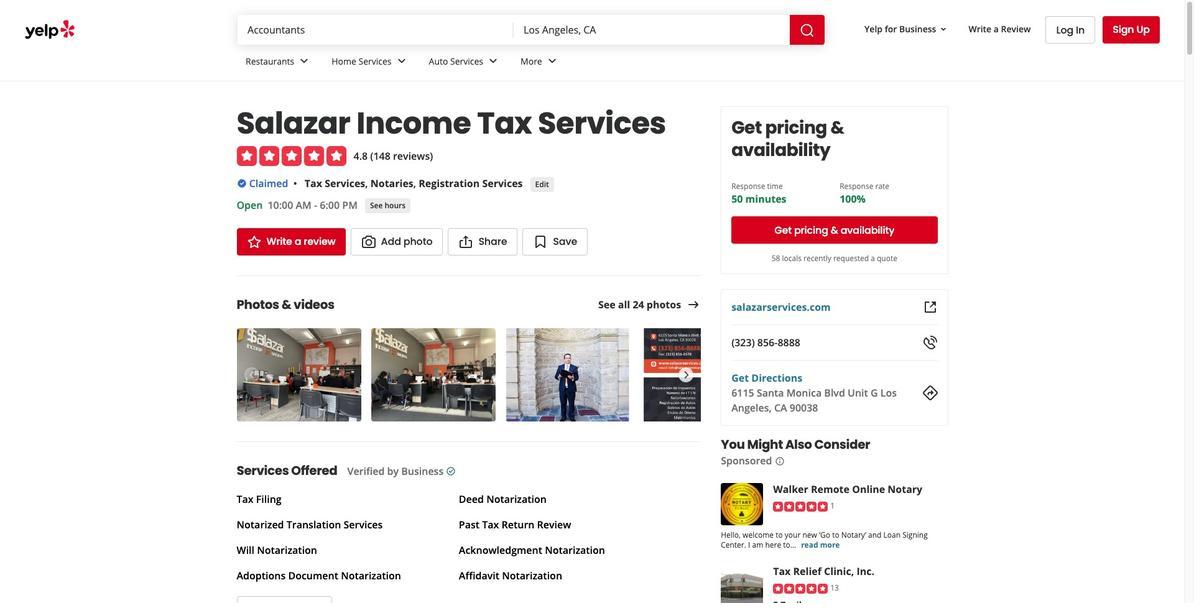Task type: describe. For each thing, give the bounding box(es) containing it.
past tax return review
[[459, 519, 571, 532]]

here
[[766, 540, 782, 551]]

'go
[[820, 530, 831, 541]]

write for write a review
[[969, 23, 992, 35]]

24 phone v2 image
[[923, 335, 938, 350]]

online
[[853, 483, 886, 497]]

get directions 6115 santa monica blvd unit g los angeles, ca 90038
[[732, 371, 897, 415]]

photo of salazar income tax services - los angeles, ca, us. image
[[237, 329, 361, 422]]

write for write a review
[[267, 235, 292, 249]]

tax relief clinic, inc. image
[[721, 566, 764, 604]]

to…
[[784, 540, 797, 551]]

notarization for will notarization
[[257, 544, 317, 558]]

affidavit
[[459, 570, 500, 583]]

(323) 856-8888
[[732, 336, 801, 350]]

translation
[[287, 519, 341, 532]]

24 chevron down v2 image for home services
[[394, 54, 409, 69]]

center.
[[721, 540, 747, 551]]

2 to from the left
[[833, 530, 840, 541]]

business for yelp for business
[[900, 23, 937, 35]]

auto services link
[[419, 45, 511, 81]]

get inside get pricing & availability
[[732, 116, 762, 140]]

4.8 (148 reviews)
[[354, 149, 433, 163]]

review inside services offered element
[[537, 519, 571, 532]]

50
[[732, 192, 743, 206]]

(148 reviews) link
[[370, 149, 433, 163]]

get pricing & availability button
[[732, 217, 938, 244]]

get inside get directions 6115 santa monica blvd unit g los angeles, ca 90038
[[732, 371, 749, 385]]

home
[[332, 55, 356, 67]]

write a review link
[[964, 18, 1036, 40]]

24 chevron down v2 image for restaurants
[[297, 54, 312, 69]]

0 vertical spatial get pricing & availability
[[732, 116, 845, 162]]

get pricing & availability inside button
[[775, 223, 895, 237]]

verified
[[347, 465, 385, 479]]

tax for tax services , notaries , registration services
[[305, 177, 322, 190]]

adoptions document notarization
[[237, 570, 401, 583]]

santa
[[757, 386, 784, 400]]

write a review
[[267, 235, 336, 249]]

0 vertical spatial pricing
[[766, 116, 828, 140]]

by
[[387, 465, 399, 479]]

walker remote online notary image
[[721, 483, 764, 526]]

notary
[[888, 483, 923, 497]]

review
[[304, 235, 336, 249]]

restaurants
[[246, 55, 294, 67]]

& inside button
[[831, 223, 839, 237]]

notarized translation services link
[[237, 519, 383, 532]]

am
[[296, 199, 312, 212]]

photo of salazar income tax services - los angeles, ca, us. luis salazar at our wedding venue! image
[[506, 329, 630, 422]]

photos
[[647, 298, 681, 311]]

1 , from the left
[[365, 177, 368, 190]]

24 chevron down v2 image for more
[[545, 54, 560, 69]]

tax relief clinic, inc. link
[[774, 565, 875, 579]]

i
[[749, 540, 751, 551]]

all
[[618, 298, 630, 311]]

add photo link
[[351, 229, 443, 256]]

inc.
[[857, 565, 875, 579]]

share button
[[448, 229, 518, 256]]

photo
[[404, 235, 433, 249]]

salazarservices.com link
[[732, 301, 831, 314]]

tax filing link
[[237, 493, 282, 507]]

Find text field
[[248, 23, 504, 37]]

will notarization link
[[237, 544, 317, 558]]

save button
[[523, 229, 588, 256]]

will notarization
[[237, 544, 317, 558]]

see for see hours
[[370, 200, 383, 211]]

see all 24 photos link
[[599, 297, 701, 312]]

might
[[748, 436, 783, 454]]

Near text field
[[524, 23, 780, 37]]

24
[[633, 298, 644, 311]]

your
[[785, 530, 801, 541]]

past
[[459, 519, 480, 532]]

notarization for acknowledgment notarization
[[545, 544, 605, 558]]

salazar income tax services
[[237, 103, 666, 144]]

business categories element
[[236, 45, 1160, 81]]

see for see all 24 photos
[[599, 298, 616, 311]]

tax for tax relief clinic, inc.
[[774, 565, 791, 579]]

tax relief clinic, inc.
[[774, 565, 875, 579]]

-
[[314, 199, 317, 212]]

a for review
[[994, 23, 999, 35]]

write a review link
[[237, 229, 346, 256]]

(323)
[[732, 336, 755, 350]]

yelp for business
[[865, 23, 937, 35]]

services offered element
[[217, 442, 701, 604]]

remote
[[811, 483, 850, 497]]

services offered
[[237, 463, 338, 480]]

a for review
[[295, 235, 301, 249]]

los
[[881, 386, 897, 400]]

(148
[[370, 149, 391, 163]]

auto services
[[429, 55, 484, 67]]

also
[[786, 436, 812, 454]]

and
[[869, 530, 882, 541]]

none field find
[[248, 23, 504, 37]]

pricing inside get pricing & availability button
[[795, 223, 829, 237]]

24 directions v2 image
[[923, 386, 938, 401]]

16 chevron down v2 image
[[939, 24, 949, 34]]

acknowledgment notarization
[[459, 544, 605, 558]]

will
[[237, 544, 255, 558]]

10:00
[[268, 199, 293, 212]]

ca
[[775, 401, 788, 415]]

signing
[[903, 530, 928, 541]]

locals
[[782, 253, 802, 264]]

none field near
[[524, 23, 780, 37]]

24 external link v2 image
[[923, 300, 938, 315]]

6:00
[[320, 199, 340, 212]]

clinic,
[[825, 565, 855, 579]]

new
[[803, 530, 818, 541]]

up
[[1137, 22, 1151, 37]]

0 vertical spatial review
[[1002, 23, 1031, 35]]

quote
[[877, 253, 898, 264]]

registration services link
[[419, 177, 523, 190]]

5 star rating image for walker
[[774, 502, 828, 512]]

restaurants link
[[236, 45, 322, 81]]

hours
[[385, 200, 406, 211]]

more
[[521, 55, 542, 67]]



Task type: locate. For each thing, give the bounding box(es) containing it.
1 vertical spatial pricing
[[795, 223, 829, 237]]

1 vertical spatial a
[[295, 235, 301, 249]]

1 response from the left
[[732, 181, 766, 192]]

1 vertical spatial get pricing & availability
[[775, 223, 895, 237]]

g
[[871, 386, 878, 400]]

write
[[969, 23, 992, 35], [267, 235, 292, 249]]

24 chevron down v2 image left auto
[[394, 54, 409, 69]]

5 star rating image down walker
[[774, 502, 828, 512]]

write a review
[[969, 23, 1031, 35]]

none field up 'home services' link
[[248, 23, 504, 37]]

5 star rating image
[[774, 502, 828, 512], [774, 584, 828, 594]]

2 5 star rating image from the top
[[774, 584, 828, 594]]

affidavit notarization link
[[459, 570, 563, 583]]

100%
[[840, 192, 866, 206]]

log in link
[[1046, 16, 1096, 44]]

1 horizontal spatial 24 chevron down v2 image
[[486, 54, 501, 69]]

yelp for business button
[[860, 18, 954, 40]]

monica
[[787, 386, 822, 400]]

0 horizontal spatial to
[[776, 530, 783, 541]]

response up 50
[[732, 181, 766, 192]]

home services link
[[322, 45, 419, 81]]

time
[[768, 181, 783, 192]]

1 horizontal spatial response
[[840, 181, 874, 192]]

business left 16 chevron down v2 image
[[900, 23, 937, 35]]

, down reviews)
[[414, 177, 416, 190]]

verified by business
[[347, 465, 444, 479]]

see inside 'see hours' link
[[370, 200, 383, 211]]

0 vertical spatial &
[[831, 116, 845, 140]]

unit
[[848, 386, 869, 400]]

availability inside get pricing & availability button
[[841, 223, 895, 237]]

business inside services offered element
[[402, 465, 444, 479]]

24 star v2 image
[[247, 235, 262, 250]]

a right 16 chevron down v2 image
[[994, 23, 999, 35]]

1 horizontal spatial ,
[[414, 177, 416, 190]]

notarization for affidavit notarization
[[502, 570, 563, 583]]

get pricing & availability up time
[[732, 116, 845, 162]]

reviews)
[[393, 149, 433, 163]]

None search field
[[238, 15, 828, 45]]

1 none field from the left
[[248, 23, 504, 37]]

tax services link
[[305, 177, 365, 190]]

1 vertical spatial business
[[402, 465, 444, 479]]

24 chevron down v2 image inside more link
[[545, 54, 560, 69]]

1 horizontal spatial to
[[833, 530, 840, 541]]

for
[[885, 23, 897, 35]]

rate
[[876, 181, 890, 192]]

0 horizontal spatial 24 chevron down v2 image
[[394, 54, 409, 69]]

1 vertical spatial 5 star rating image
[[774, 584, 828, 594]]

photos & videos element
[[217, 276, 764, 425]]

24 chevron down v2 image right 'restaurants'
[[297, 54, 312, 69]]

1 horizontal spatial business
[[900, 23, 937, 35]]

1 horizontal spatial review
[[1002, 23, 1031, 35]]

1 vertical spatial review
[[537, 519, 571, 532]]

walker remote online notary link
[[774, 483, 923, 497]]

24 chevron down v2 image right auto services
[[486, 54, 501, 69]]

1 horizontal spatial 24 chevron down v2 image
[[545, 54, 560, 69]]

tax filing
[[237, 493, 282, 507]]

pm
[[342, 199, 358, 212]]

1 vertical spatial see
[[599, 298, 616, 311]]

see hours
[[370, 200, 406, 211]]

walker
[[774, 483, 809, 497]]

acknowledgment
[[459, 544, 543, 558]]

get
[[732, 116, 762, 140], [775, 223, 792, 237], [732, 371, 749, 385]]

1 to from the left
[[776, 530, 783, 541]]

58
[[772, 253, 781, 264]]

share
[[479, 235, 507, 249]]

response rate 100%
[[840, 181, 890, 206]]

0 vertical spatial get
[[732, 116, 762, 140]]

0 horizontal spatial review
[[537, 519, 571, 532]]

pricing up the recently
[[795, 223, 829, 237]]

0 vertical spatial 5 star rating image
[[774, 502, 828, 512]]

24 chevron down v2 image right more
[[545, 54, 560, 69]]

24 save outline v2 image
[[533, 235, 548, 250]]

none field up 'business categories' element
[[524, 23, 780, 37]]

am
[[753, 540, 764, 551]]

business for verified by business
[[402, 465, 444, 479]]

hello, welcome to your new 'go to notary' and loan signing center. i am here to…
[[721, 530, 928, 551]]

24 camera v2 image
[[361, 235, 376, 250]]

0 horizontal spatial a
[[295, 235, 301, 249]]

2 vertical spatial a
[[871, 253, 875, 264]]

response up 100%
[[840, 181, 874, 192]]

a inside write a review link
[[295, 235, 301, 249]]

0 horizontal spatial 24 chevron down v2 image
[[297, 54, 312, 69]]

see left all
[[599, 298, 616, 311]]

notarized translation services
[[237, 519, 383, 532]]

get pricing & availability up 58 locals recently requested a quote
[[775, 223, 895, 237]]

write right 16 chevron down v2 image
[[969, 23, 992, 35]]

add photo
[[381, 235, 433, 249]]

a inside write a review link
[[994, 23, 999, 35]]

loan
[[884, 530, 901, 541]]

notary'
[[842, 530, 867, 541]]

2 24 chevron down v2 image from the left
[[486, 54, 501, 69]]

a left quote
[[871, 253, 875, 264]]

None field
[[248, 23, 504, 37], [524, 23, 780, 37]]

1 vertical spatial availability
[[841, 223, 895, 237]]

business left 16 checkmark badged v2 icon
[[402, 465, 444, 479]]

24 chevron down v2 image inside 'home services' link
[[394, 54, 409, 69]]

adoptions document notarization link
[[237, 570, 401, 583]]

0 horizontal spatial none field
[[248, 23, 504, 37]]

get inside button
[[775, 223, 792, 237]]

photos & videos
[[237, 296, 335, 314]]

4.8 star rating image
[[237, 146, 346, 166]]

more link
[[511, 45, 570, 81]]

0 horizontal spatial business
[[402, 465, 444, 479]]

16 info v2 image
[[775, 457, 785, 467]]

add
[[381, 235, 401, 249]]

see all 24 photos
[[599, 298, 681, 311]]

0 vertical spatial business
[[900, 23, 937, 35]]

write right 24 star v2 image
[[267, 235, 292, 249]]

review left log
[[1002, 23, 1031, 35]]

offered
[[291, 463, 338, 480]]

sign up
[[1113, 22, 1151, 37]]

acknowledgment notarization link
[[459, 544, 605, 558]]

read more
[[802, 540, 840, 551]]

review
[[1002, 23, 1031, 35], [537, 519, 571, 532]]

blvd
[[825, 386, 846, 400]]

0 vertical spatial see
[[370, 200, 383, 211]]

previous image
[[244, 368, 258, 383]]

document
[[288, 570, 338, 583]]

see inside "see all 24 photos" link
[[599, 298, 616, 311]]

pricing up time
[[766, 116, 828, 140]]

2 none field from the left
[[524, 23, 780, 37]]

,
[[365, 177, 368, 190], [414, 177, 416, 190]]

0 horizontal spatial availability
[[732, 138, 831, 162]]

24 arrow right v2 image
[[686, 297, 701, 312]]

, left "notaries"
[[365, 177, 368, 190]]

0 horizontal spatial write
[[267, 235, 292, 249]]

photos
[[237, 296, 279, 314]]

response inside response time 50 minutes
[[732, 181, 766, 192]]

1 horizontal spatial availability
[[841, 223, 895, 237]]

& inside "element"
[[282, 296, 291, 314]]

income
[[357, 103, 471, 144]]

90038
[[790, 401, 819, 415]]

1 vertical spatial write
[[267, 235, 292, 249]]

to right 'go
[[833, 530, 840, 541]]

1 horizontal spatial write
[[969, 23, 992, 35]]

availability
[[732, 138, 831, 162], [841, 223, 895, 237]]

welcome
[[743, 530, 774, 541]]

0 horizontal spatial ,
[[365, 177, 368, 190]]

24 chevron down v2 image
[[297, 54, 312, 69], [486, 54, 501, 69]]

2 horizontal spatial a
[[994, 23, 999, 35]]

2 response from the left
[[840, 181, 874, 192]]

16 checkmark badged v2 image
[[446, 467, 456, 477]]

sign
[[1113, 22, 1135, 37]]

get pricing & availability
[[732, 116, 845, 162], [775, 223, 895, 237]]

24 chevron down v2 image inside restaurants link
[[297, 54, 312, 69]]

log
[[1057, 23, 1074, 37]]

8888
[[778, 336, 801, 350]]

0 vertical spatial write
[[969, 23, 992, 35]]

0 vertical spatial availability
[[732, 138, 831, 162]]

you might also consider
[[721, 436, 871, 454]]

response for 100%
[[840, 181, 874, 192]]

1 vertical spatial &
[[831, 223, 839, 237]]

adoptions
[[237, 570, 286, 583]]

a left review
[[295, 235, 301, 249]]

tax for tax filing
[[237, 493, 254, 507]]

response inside response rate 100%
[[840, 181, 874, 192]]

2 vertical spatial &
[[282, 296, 291, 314]]

notarized
[[237, 519, 284, 532]]

2 , from the left
[[414, 177, 416, 190]]

1 vertical spatial get
[[775, 223, 792, 237]]

availability up time
[[732, 138, 831, 162]]

see
[[370, 200, 383, 211], [599, 298, 616, 311]]

1 24 chevron down v2 image from the left
[[297, 54, 312, 69]]

get directions link
[[732, 371, 803, 385]]

review up acknowledgment notarization
[[537, 519, 571, 532]]

response for 50
[[732, 181, 766, 192]]

0 horizontal spatial response
[[732, 181, 766, 192]]

tax services , notaries , registration services
[[305, 177, 523, 190]]

yelp
[[865, 23, 883, 35]]

angeles,
[[732, 401, 772, 415]]

24 chevron down v2 image
[[394, 54, 409, 69], [545, 54, 560, 69]]

1 horizontal spatial see
[[599, 298, 616, 311]]

0 vertical spatial a
[[994, 23, 999, 35]]

next image
[[680, 368, 693, 383]]

1 24 chevron down v2 image from the left
[[394, 54, 409, 69]]

see left hours
[[370, 200, 383, 211]]

1 horizontal spatial none field
[[524, 23, 780, 37]]

to left your
[[776, 530, 783, 541]]

notarization for deed notarization
[[487, 493, 547, 507]]

5 star rating image down relief
[[774, 584, 828, 594]]

1 horizontal spatial a
[[871, 253, 875, 264]]

photo of salazar income tax services - los angeles, ca, us. the office image
[[371, 329, 496, 422]]

auto
[[429, 55, 448, 67]]

2 24 chevron down v2 image from the left
[[545, 54, 560, 69]]

business inside "button"
[[900, 23, 937, 35]]

1 5 star rating image from the top
[[774, 502, 828, 512]]

16 claim filled v2 image
[[237, 179, 247, 189]]

consider
[[815, 436, 871, 454]]

0 horizontal spatial see
[[370, 200, 383, 211]]

4.8
[[354, 149, 368, 163]]

5 star rating image for tax
[[774, 584, 828, 594]]

1
[[831, 501, 835, 511]]

availability up requested
[[841, 223, 895, 237]]

log in
[[1057, 23, 1085, 37]]

salazarservices.com
[[732, 301, 831, 314]]

24 chevron down v2 image inside auto services link
[[486, 54, 501, 69]]

24 share v2 image
[[459, 235, 474, 250]]

24 chevron down v2 image for auto services
[[486, 54, 501, 69]]

directions
[[752, 371, 803, 385]]

2 vertical spatial get
[[732, 371, 749, 385]]

read
[[802, 540, 819, 551]]

registration
[[419, 177, 480, 190]]

search image
[[800, 23, 815, 38]]

856-
[[758, 336, 778, 350]]



Task type: vqa. For each thing, say whether or not it's contained in the screenshot.
Near "FIELD"
no



